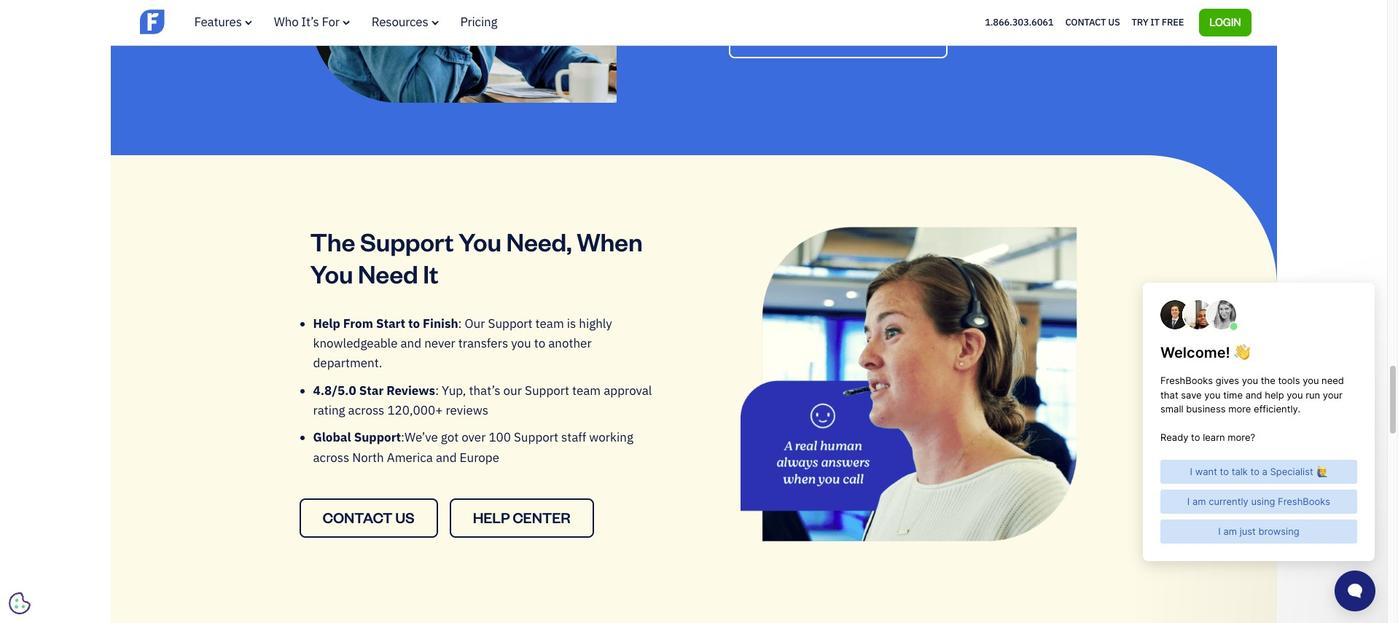 Task type: locate. For each thing, give the bounding box(es) containing it.
highly
[[579, 315, 612, 331]]

login
[[1210, 15, 1241, 28]]

:we've got over 100 support staff working across north america and europe
[[313, 430, 633, 466]]

1.866.303.6061 link
[[985, 16, 1054, 28]]

need
[[358, 257, 418, 289]]

: left the 'our'
[[458, 315, 462, 331]]

1.866.303.6061
[[985, 16, 1054, 28]]

partner with freshbooks image
[[310, 0, 647, 102]]

support inside ':we've got over 100 support staff working across north america and europe'
[[514, 430, 558, 446]]

global support
[[313, 430, 401, 446]]

to
[[408, 315, 420, 331], [534, 335, 545, 351]]

who it's for
[[274, 14, 340, 30]]

you up help
[[310, 257, 353, 289]]

0 vertical spatial :
[[458, 315, 462, 331]]

support
[[360, 225, 454, 257], [488, 315, 533, 331], [525, 382, 569, 398], [354, 430, 401, 446], [514, 430, 558, 446]]

:
[[458, 315, 462, 331], [435, 382, 439, 398]]

1 vertical spatial to
[[534, 335, 545, 351]]

0 vertical spatial across
[[348, 402, 384, 418]]

and down got
[[436, 450, 457, 466]]

0 horizontal spatial you
[[310, 257, 353, 289]]

you right it
[[459, 225, 501, 257]]

: inside : our support team is highly knowledgeable and never transfers you to another department.
[[458, 315, 462, 331]]

pricing link
[[460, 14, 497, 30]]

1 horizontal spatial team
[[572, 382, 601, 398]]

that's
[[469, 382, 500, 398]]

yup,
[[442, 382, 466, 398]]

: yup, that's our support team approval rating across 120,000+ reviews
[[313, 382, 652, 418]]

team
[[535, 315, 564, 331], [572, 382, 601, 398]]

features
[[194, 14, 242, 30]]

: our support team is highly knowledgeable and never transfers you to another department.
[[313, 315, 612, 371]]

us
[[1108, 16, 1120, 28]]

1 horizontal spatial and
[[436, 450, 457, 466]]

team left approval
[[572, 382, 601, 398]]

help center
[[473, 508, 571, 527]]

across inside ':we've got over 100 support staff working across north america and europe'
[[313, 450, 349, 466]]

across
[[348, 402, 384, 418], [313, 450, 349, 466]]

freshbooks logo image
[[140, 8, 253, 36]]

star
[[359, 382, 384, 398]]

you
[[511, 335, 531, 351]]

staff
[[561, 430, 586, 446]]

1 horizontal spatial to
[[534, 335, 545, 351]]

help
[[473, 508, 510, 527]]

1 horizontal spatial :
[[458, 315, 462, 331]]

the
[[310, 225, 355, 257]]

when
[[577, 225, 643, 257]]

partner
[[847, 29, 897, 48]]

0 horizontal spatial :
[[435, 382, 439, 398]]

knowledgeable
[[313, 335, 398, 351]]

you
[[459, 225, 501, 257], [310, 257, 353, 289]]

help center link
[[450, 499, 594, 538]]

1 vertical spatial and
[[436, 450, 457, 466]]

america
[[387, 450, 433, 466]]

and down start
[[401, 335, 421, 351]]

north
[[352, 450, 384, 466]]

4.8/5.0 star reviews
[[313, 382, 435, 398]]

1 horizontal spatial you
[[459, 225, 501, 257]]

to right "you"
[[534, 335, 545, 351]]

over
[[462, 430, 486, 446]]

cookie consent banner dialog
[[11, 444, 230, 612]]

0 vertical spatial to
[[408, 315, 420, 331]]

europe
[[460, 450, 499, 466]]

1 vertical spatial across
[[313, 450, 349, 466]]

our
[[503, 382, 522, 398]]

: left yup,
[[435, 382, 439, 398]]

reviews
[[387, 382, 435, 398]]

team left is
[[535, 315, 564, 331]]

become a partner
[[779, 29, 897, 48]]

0 vertical spatial team
[[535, 315, 564, 331]]

0 horizontal spatial team
[[535, 315, 564, 331]]

across down 'star'
[[348, 402, 384, 418]]

rating
[[313, 402, 345, 418]]

0 horizontal spatial and
[[401, 335, 421, 351]]

try
[[1132, 16, 1148, 28]]

transfers
[[458, 335, 508, 351]]

start
[[376, 315, 405, 331]]

across down global
[[313, 450, 349, 466]]

0 vertical spatial and
[[401, 335, 421, 351]]

to inside : our support team is highly knowledgeable and never transfers you to another department.
[[534, 335, 545, 351]]

it
[[1151, 16, 1160, 28]]

: inside the : yup, that's our support team approval rating across 120,000+ reviews
[[435, 382, 439, 398]]

support inside the support you need, when you need it
[[360, 225, 454, 257]]

the support you need, when you need it
[[310, 225, 643, 289]]

a
[[836, 29, 844, 48]]

to right start
[[408, 315, 420, 331]]

and
[[401, 335, 421, 351], [436, 450, 457, 466]]

1 vertical spatial team
[[572, 382, 601, 398]]

contact us
[[323, 508, 415, 527]]

1 vertical spatial :
[[435, 382, 439, 398]]



Task type: describe. For each thing, give the bounding box(es) containing it.
100
[[489, 430, 511, 446]]

cookie preferences image
[[9, 593, 31, 615]]

help from start to finish
[[313, 315, 458, 331]]

is
[[567, 315, 576, 331]]

120,000+
[[387, 402, 443, 418]]

free
[[1162, 16, 1184, 28]]

and inside : our support team is highly knowledgeable and never transfers you to another department.
[[401, 335, 421, 351]]

department.
[[313, 355, 382, 371]]

reviews
[[446, 402, 488, 418]]

who it's for link
[[274, 14, 350, 30]]

need,
[[506, 225, 572, 257]]

across inside the : yup, that's our support team approval rating across 120,000+ reviews
[[348, 402, 384, 418]]

features link
[[194, 14, 252, 30]]

another
[[548, 335, 592, 351]]

for
[[322, 14, 340, 30]]

resources
[[372, 14, 428, 30]]

support inside the : yup, that's our support team approval rating across 120,000+ reviews
[[525, 382, 569, 398]]

from
[[343, 315, 373, 331]]

global
[[313, 430, 351, 446]]

:we've
[[401, 430, 438, 446]]

become
[[779, 29, 833, 48]]

contact us link
[[299, 499, 438, 538]]

contact us link
[[1065, 13, 1120, 32]]

try it free
[[1132, 16, 1184, 28]]

it's
[[301, 14, 319, 30]]

team inside : our support team is highly knowledgeable and never transfers you to another department.
[[535, 315, 564, 331]]

help
[[313, 315, 340, 331]]

login link
[[1199, 9, 1251, 36]]

contact
[[323, 508, 393, 527]]

us
[[395, 508, 415, 527]]

team inside the : yup, that's our support team approval rating across 120,000+ reviews
[[572, 382, 601, 398]]

center
[[513, 508, 571, 527]]

pricing
[[460, 14, 497, 30]]

contact us
[[1065, 16, 1120, 28]]

0 horizontal spatial to
[[408, 315, 420, 331]]

: for help from start to finish
[[458, 315, 462, 331]]

resources link
[[372, 14, 439, 30]]

try it free link
[[1132, 13, 1184, 32]]

4.8/5.0
[[313, 382, 356, 398]]

approval
[[604, 382, 652, 398]]

got
[[441, 430, 459, 446]]

who
[[274, 14, 299, 30]]

our
[[465, 315, 485, 331]]

never
[[424, 335, 455, 351]]

finish
[[423, 315, 458, 331]]

and inside ':we've got over 100 support staff working across north america and europe'
[[436, 450, 457, 466]]

it
[[423, 257, 438, 289]]

become a partner link
[[729, 19, 947, 58]]

working
[[589, 430, 633, 446]]

contact
[[1065, 16, 1106, 28]]

: for 4.8/5.0 star reviews
[[435, 382, 439, 398]]

support inside : our support team is highly knowledgeable and never transfers you to another department.
[[488, 315, 533, 331]]



Task type: vqa. For each thing, say whether or not it's contained in the screenshot.
'europe'
yes



